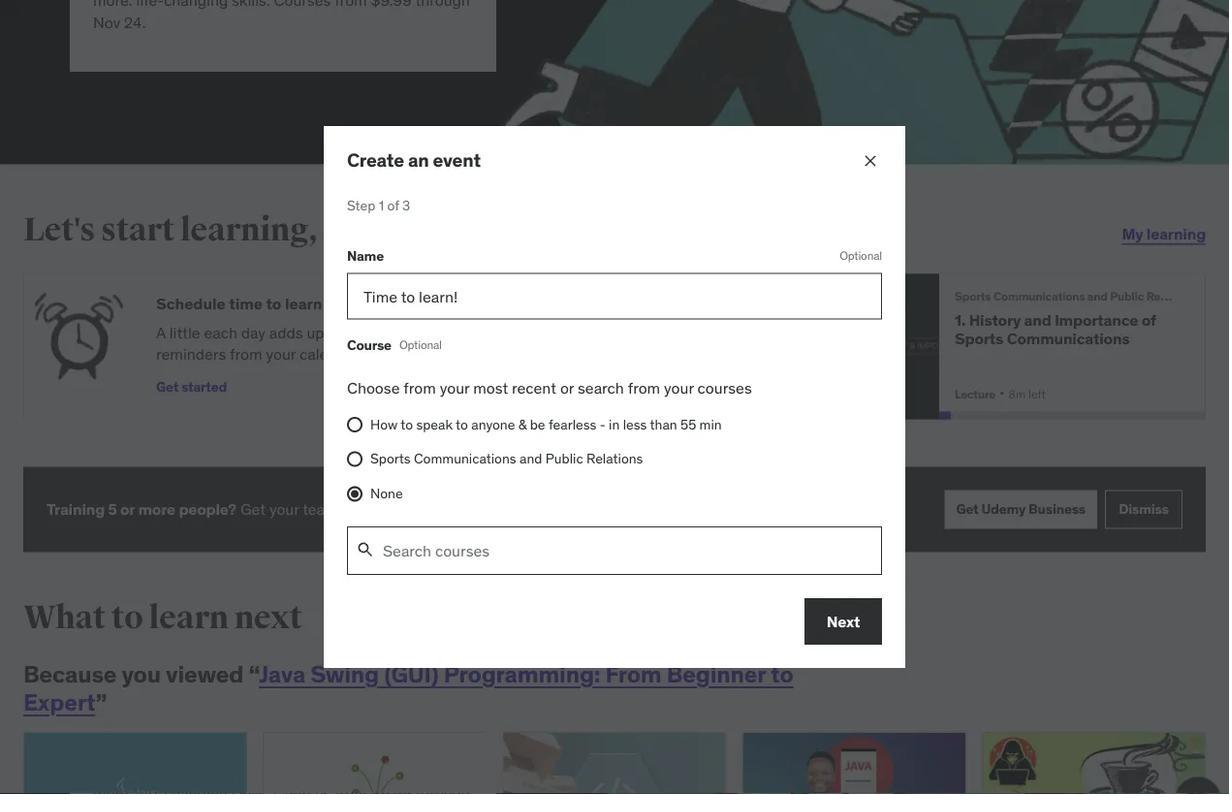 Task type: locate. For each thing, give the bounding box(es) containing it.
lecture inside lecture • 8m left
[[955, 387, 996, 402]]

public up importance
[[1110, 288, 1144, 304]]

from right '2m'
[[628, 378, 661, 398]]

lecture
[[556, 387, 596, 402], [955, 387, 996, 402]]

communications up 8m
[[1007, 329, 1130, 349]]

close modal image
[[861, 151, 880, 171]]

history
[[969, 310, 1021, 330]]

courses up search courses text box
[[565, 499, 620, 519]]

swing
[[310, 660, 379, 689]]

fearless
[[549, 416, 597, 433]]

2 vertical spatial communications
[[414, 450, 516, 468]]

0 horizontal spatial of
[[387, 196, 399, 214]]

get left started
[[156, 378, 179, 395]]

lecture • 8m left
[[955, 383, 1046, 403]]

sports
[[955, 288, 991, 304], [955, 329, 1004, 349], [370, 450, 411, 468]]

your up '55'
[[664, 378, 694, 398]]

lecture inside lecture • 2m left
[[556, 387, 596, 402]]

to right the time
[[266, 293, 282, 313]]

and right history
[[1025, 310, 1052, 330]]

relations down in
[[587, 450, 643, 468]]

from
[[230, 344, 262, 364], [404, 378, 436, 398], [628, 378, 661, 398]]

left for lecture • 8m left
[[1029, 387, 1046, 402]]

min
[[700, 416, 722, 433]]

choose from your most recent or search from your courses
[[347, 378, 752, 398]]

communications inside create an event dialog
[[414, 450, 516, 468]]

of
[[387, 196, 399, 214], [1142, 310, 1156, 330]]

0 horizontal spatial relations
[[587, 450, 643, 468]]

2 horizontal spatial and
[[1088, 288, 1108, 304]]

• left '2m'
[[600, 383, 606, 403]]

from inside schedule time to learn a little each day adds up. get reminders from your calendar.
[[230, 344, 262, 364]]

optional right course
[[399, 337, 442, 352]]

importance
[[1055, 310, 1139, 330]]

people?
[[179, 499, 237, 519]]

0 vertical spatial communications
[[994, 288, 1085, 304]]

relations
[[1147, 288, 1197, 304], [587, 450, 643, 468]]

1 vertical spatial and
[[1025, 310, 1052, 330]]

create an event
[[347, 148, 481, 172]]

optional
[[840, 248, 882, 263], [399, 337, 442, 352]]

0 horizontal spatial courses
[[565, 499, 620, 519]]

"
[[249, 660, 259, 689]]

•
[[600, 383, 606, 403], [1000, 383, 1005, 403]]

public inside create an event dialog
[[546, 450, 583, 468]]

of inside "sports communications and public relations 1. history and importance of sports communications"
[[1142, 310, 1156, 330]]

0 vertical spatial public
[[1110, 288, 1144, 304]]

1 horizontal spatial optional
[[840, 248, 882, 263]]

my
[[1122, 224, 1144, 244]]

1 vertical spatial public
[[546, 450, 583, 468]]

2 lecture from the left
[[955, 387, 996, 402]]

sports up the none
[[370, 450, 411, 468]]

and up importance
[[1088, 288, 1108, 304]]

2 • from the left
[[1000, 383, 1005, 403]]

relations inside create an event dialog
[[587, 450, 643, 468]]

lecture for lecture • 2m left
[[556, 387, 596, 402]]

public inside "sports communications and public relations 1. history and importance of sports communications"
[[1110, 288, 1144, 304]]

1 left from the left
[[629, 387, 646, 402]]

left right '2m'
[[629, 387, 646, 402]]

relations for sports communications and public relations
[[587, 450, 643, 468]]

3
[[403, 196, 410, 214]]

communications down anyone
[[414, 450, 516, 468]]

1 horizontal spatial •
[[1000, 383, 1005, 403]]

1 vertical spatial learn
[[149, 598, 229, 638]]

0 vertical spatial relations
[[1147, 288, 1197, 304]]

to right beginner
[[771, 660, 794, 689]]

course optional
[[347, 336, 442, 353]]

udemy
[[982, 500, 1026, 518]]

dismiss button
[[1105, 490, 1183, 529]]

of right importance
[[1142, 310, 1156, 330]]

courses
[[698, 378, 752, 398], [565, 499, 620, 519]]

0 horizontal spatial and
[[520, 450, 542, 468]]

1 horizontal spatial of
[[1142, 310, 1156, 330]]

let's start learning, bob
[[23, 210, 386, 250]]

optional down close modal icon
[[840, 248, 882, 263]]

business
[[1029, 500, 1086, 518]]

in
[[609, 416, 620, 433]]

each
[[204, 323, 237, 343]]

and
[[1088, 288, 1108, 304], [1025, 310, 1052, 330], [520, 450, 542, 468]]

1. history and importance of sports communications link
[[955, 310, 1174, 349]]

2 vertical spatial and
[[520, 450, 542, 468]]

lecture up fearless
[[556, 387, 596, 402]]

0 horizontal spatial public
[[546, 450, 583, 468]]

udemy's
[[411, 499, 470, 519]]

1 vertical spatial sports
[[955, 329, 1004, 349]]

your inside schedule time to learn a little each day adds up. get reminders from your calendar.
[[266, 344, 296, 364]]

course
[[347, 336, 392, 353]]

1 horizontal spatial from
[[404, 378, 436, 398]]

get inside schedule time to learn a little each day adds up. get reminders from your calendar.
[[332, 323, 357, 343]]

get started
[[156, 378, 227, 395]]

to right "speak"
[[456, 416, 468, 433]]

left inside lecture • 8m left
[[1029, 387, 1046, 402]]

than
[[650, 416, 677, 433]]

from up "speak"
[[404, 378, 436, 398]]

time
[[229, 293, 263, 313]]

0 horizontal spatial from
[[230, 344, 262, 364]]

and down "be"
[[520, 450, 542, 468]]

and inside create an event dialog
[[520, 450, 542, 468]]

or
[[560, 378, 574, 398], [120, 499, 135, 519]]

or right the 5 at left bottom
[[120, 499, 135, 519]]

1 horizontal spatial learn
[[285, 293, 322, 313]]

0 vertical spatial sports
[[955, 288, 991, 304]]

learn up up.
[[285, 293, 322, 313]]

your
[[266, 344, 296, 364], [440, 378, 470, 398], [664, 378, 694, 398], [269, 499, 299, 519]]

1 horizontal spatial relations
[[1147, 288, 1197, 304]]

left right 8m
[[1029, 387, 1046, 402]]

learn up viewed
[[149, 598, 229, 638]]

0 horizontal spatial left
[[629, 387, 646, 402]]

what to learn next
[[23, 598, 302, 638]]

from down day
[[230, 344, 262, 364]]

1 vertical spatial relations
[[587, 450, 643, 468]]

schedule
[[156, 293, 226, 313]]

left inside lecture • 2m left
[[629, 387, 646, 402]]

learn inside schedule time to learn a little each day adds up. get reminders from your calendar.
[[285, 293, 322, 313]]

bob
[[324, 210, 386, 250]]

• left 8m
[[1000, 383, 1005, 403]]

courses up "min"
[[698, 378, 752, 398]]

sports up lecture • 8m left
[[955, 329, 1004, 349]]

5
[[108, 499, 117, 519]]

get up calendar.
[[332, 323, 357, 343]]

sports for sports communications and public relations
[[370, 450, 411, 468]]

0 vertical spatial of
[[387, 196, 399, 214]]

Time to learn! text field
[[347, 273, 882, 320]]

1 horizontal spatial lecture
[[955, 387, 996, 402]]

2 left from the left
[[1029, 387, 1046, 402]]

recent
[[512, 378, 557, 398]]

how to speak to anyone & be fearless - in less than 55 min
[[370, 416, 722, 433]]

to right access
[[393, 499, 407, 519]]

calendar.
[[300, 344, 362, 364]]

of right 1
[[387, 196, 399, 214]]

0 vertical spatial optional
[[840, 248, 882, 263]]

1 • from the left
[[600, 383, 606, 403]]

create
[[347, 148, 404, 172]]

0 horizontal spatial or
[[120, 499, 135, 519]]

name
[[347, 247, 384, 264]]

1 vertical spatial of
[[1142, 310, 1156, 330]]

1 horizontal spatial public
[[1110, 288, 1144, 304]]

0 vertical spatial courses
[[698, 378, 752, 398]]

sports up 1.
[[955, 288, 991, 304]]

0 horizontal spatial •
[[600, 383, 606, 403]]

0 vertical spatial learn
[[285, 293, 322, 313]]

up.
[[307, 323, 328, 343]]

sports inside create an event dialog
[[370, 450, 411, 468]]

1 vertical spatial optional
[[399, 337, 442, 352]]

of inside create an event dialog
[[387, 196, 399, 214]]

lecture left 8m
[[955, 387, 996, 402]]

1 horizontal spatial or
[[560, 378, 574, 398]]

step 1 of 3
[[347, 196, 410, 214]]

communications
[[994, 288, 1085, 304], [1007, 329, 1130, 349], [414, 450, 516, 468]]

0 vertical spatial or
[[560, 378, 574, 398]]

2 vertical spatial sports
[[370, 450, 411, 468]]

2 horizontal spatial from
[[628, 378, 661, 398]]

carousel element
[[23, 732, 1222, 794]]

left
[[629, 387, 646, 402], [1029, 387, 1046, 402]]

get inside button
[[156, 378, 179, 395]]

1 horizontal spatial left
[[1029, 387, 1046, 402]]

0 horizontal spatial optional
[[399, 337, 442, 352]]

relations inside "sports communications and public relations 1. history and importance of sports communications"
[[1147, 288, 1197, 304]]

relations down my learning link
[[1147, 288, 1197, 304]]

sports for sports communications and public relations 1. history and importance of sports communications
[[955, 288, 991, 304]]

to inside java swing (gui) programming: from beginner to expert
[[771, 660, 794, 689]]

to right how
[[401, 416, 413, 433]]

0 vertical spatial and
[[1088, 288, 1108, 304]]

to
[[266, 293, 282, 313], [401, 416, 413, 433], [456, 416, 468, 433], [393, 499, 407, 519], [111, 598, 143, 638], [771, 660, 794, 689]]

lecture • 2m left
[[556, 383, 646, 403]]

public down fearless
[[546, 450, 583, 468]]

because
[[23, 660, 117, 689]]

communications up 1. history and importance of sports communications link
[[994, 288, 1085, 304]]

1 lecture from the left
[[556, 387, 596, 402]]

or right recent on the left of the page
[[560, 378, 574, 398]]

top
[[474, 499, 497, 519]]

1 horizontal spatial courses
[[698, 378, 752, 398]]

0 horizontal spatial lecture
[[556, 387, 596, 402]]

public
[[1110, 288, 1144, 304], [546, 450, 583, 468]]

your down adds
[[266, 344, 296, 364]]



Task type: vqa. For each thing, say whether or not it's contained in the screenshot.
Leadership at the bottom left of page
no



Task type: describe. For each thing, give the bounding box(es) containing it.
you
[[122, 660, 161, 689]]

learning,
[[180, 210, 318, 250]]

1.
[[955, 310, 966, 330]]

optional inside course optional
[[399, 337, 442, 352]]

my learning
[[1122, 224, 1206, 244]]

how
[[370, 416, 398, 433]]

programming:
[[444, 660, 601, 689]]

relations for sports communications and public relations 1. history and importance of sports communications
[[1147, 288, 1197, 304]]

"
[[95, 688, 107, 717]]

0 horizontal spatial learn
[[149, 598, 229, 638]]

communications for sports communications and public relations 1. history and importance of sports communications
[[994, 288, 1085, 304]]

little
[[169, 323, 200, 343]]

learning
[[1147, 224, 1206, 244]]

reminders
[[156, 344, 226, 364]]

sports communications and public relations
[[370, 450, 643, 468]]

public for sports communications and public relations 1. history and importance of sports communications
[[1110, 288, 1144, 304]]

courses inside create an event dialog
[[698, 378, 752, 398]]

event
[[433, 148, 481, 172]]

your left "team" on the bottom left of page
[[269, 499, 299, 519]]

a
[[156, 323, 166, 343]]

the
[[572, 310, 598, 330]]

step
[[347, 196, 376, 214]]

25,000+
[[501, 499, 561, 519]]

and for sports communications and public relations 1. history and importance of sports communications
[[1088, 288, 1108, 304]]

less
[[623, 416, 647, 433]]

day
[[241, 323, 266, 343]]

close image
[[381, 281, 400, 300]]

get right people?
[[240, 499, 266, 519]]

Search courses text field
[[383, 527, 881, 574]]

be
[[530, 416, 546, 433]]

and for sports communications and public relations
[[520, 450, 542, 468]]

next
[[234, 598, 302, 638]]

create an event dialog
[[324, 126, 906, 668]]

adds
[[269, 323, 303, 343]]

left for lecture • 2m left
[[629, 387, 646, 402]]

because you viewed "
[[23, 660, 259, 689]]

let's
[[23, 210, 95, 250]]

why
[[601, 310, 634, 330]]

choose
[[347, 378, 400, 398]]

next image
[[1183, 785, 1214, 794]]

• for lecture • 2m left
[[600, 383, 606, 403]]

1 vertical spatial communications
[[1007, 329, 1130, 349]]

java
[[259, 660, 305, 689]]

sports communications and public relations 1. history and importance of sports communications
[[955, 288, 1197, 349]]

my learning link
[[1122, 211, 1206, 257]]

get started button
[[156, 373, 227, 401]]

2. the why
[[556, 310, 634, 330]]

-
[[600, 416, 606, 433]]

none
[[370, 485, 403, 502]]

beginner
[[667, 660, 766, 689]]

team
[[303, 499, 338, 519]]

started
[[181, 378, 227, 395]]

your left most
[[440, 378, 470, 398]]

more
[[138, 499, 176, 519]]

1 vertical spatial courses
[[565, 499, 620, 519]]

1 vertical spatial or
[[120, 499, 135, 519]]

small image
[[356, 540, 375, 559]]

anyone
[[472, 416, 515, 433]]

speak
[[416, 416, 453, 433]]

viewed
[[166, 660, 244, 689]]

java swing (gui) programming: from beginner to expert
[[23, 660, 794, 717]]

&
[[519, 416, 527, 433]]

communications for sports communications and public relations
[[414, 450, 516, 468]]

1 horizontal spatial and
[[1025, 310, 1052, 330]]

get left udemy
[[957, 500, 979, 518]]

java swing (gui) programming: from beginner to expert link
[[23, 660, 794, 717]]

get udemy business link
[[945, 490, 1098, 529]]

next
[[827, 611, 860, 631]]

search
[[578, 378, 624, 398]]

• for lecture • 8m left
[[1000, 383, 1005, 403]]

dismiss
[[1119, 500, 1169, 518]]

or inside create an event dialog
[[560, 378, 574, 398]]

1
[[379, 196, 384, 214]]

2. the why link
[[556, 310, 775, 330]]

2.
[[556, 310, 569, 330]]

next button
[[805, 598, 882, 645]]

(gui)
[[384, 660, 439, 689]]

to up because you viewed "
[[111, 598, 143, 638]]

8m
[[1009, 387, 1026, 402]]

55
[[681, 416, 696, 433]]

get udemy business
[[957, 500, 1086, 518]]

from
[[606, 660, 662, 689]]

an
[[408, 148, 429, 172]]

2m
[[610, 387, 626, 402]]

lecture for lecture • 8m left
[[955, 387, 996, 402]]

to inside schedule time to learn a little each day adds up. get reminders from your calendar.
[[266, 293, 282, 313]]

training
[[47, 499, 105, 519]]

schedule time to learn a little each day adds up. get reminders from your calendar.
[[156, 293, 362, 364]]

most
[[473, 378, 508, 398]]

access
[[342, 499, 390, 519]]

start
[[101, 210, 174, 250]]

public for sports communications and public relations
[[546, 450, 583, 468]]

training 5 or more people? get your team access to udemy's top 25,000+ courses
[[47, 499, 620, 519]]

expert
[[23, 688, 95, 717]]



